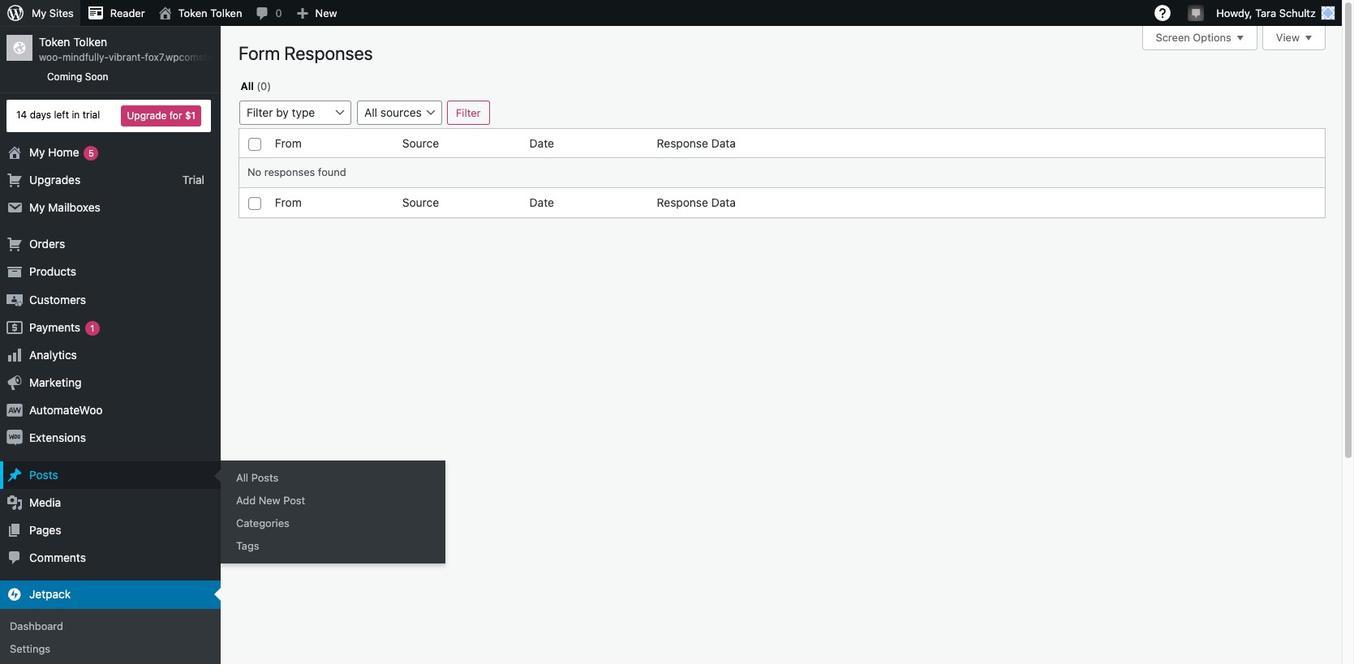 Task type: describe. For each thing, give the bounding box(es) containing it.
upgrade
[[127, 109, 167, 121]]

howdy, tara schultz
[[1217, 6, 1317, 19]]

0 link
[[249, 0, 289, 26]]

new inside 'add new post' link
[[259, 494, 281, 507]]

no responses found
[[248, 166, 346, 179]]

reader
[[110, 6, 145, 19]]

view button
[[1263, 26, 1326, 50]]

add
[[236, 494, 256, 507]]

products
[[29, 265, 76, 279]]

(0)
[[257, 79, 271, 92]]

mindfully-
[[62, 51, 109, 63]]

screen
[[1156, 31, 1191, 44]]

no
[[248, 166, 262, 179]]

1 date from the top
[[530, 136, 554, 150]]

dashboard link
[[0, 615, 221, 638]]

my sites
[[32, 6, 74, 19]]

1 horizontal spatial posts
[[251, 471, 279, 484]]

all posts
[[236, 471, 279, 484]]

extensions link
[[0, 425, 221, 453]]

tolken for token tolken
[[210, 6, 242, 19]]

found
[[318, 166, 346, 179]]

main menu navigation
[[0, 26, 446, 665]]

5
[[88, 147, 94, 158]]

my mailboxes link
[[0, 194, 221, 222]]

form responses
[[239, 42, 373, 64]]

2 from from the top
[[275, 196, 302, 209]]

2 response data from the top
[[657, 196, 736, 209]]

token tolken woo-mindfully-vibrant-fox7.wpcomstaging.com coming soon
[[39, 35, 255, 83]]

form
[[239, 42, 280, 64]]

0
[[276, 6, 282, 19]]

2 source from the top
[[402, 196, 439, 209]]

days
[[30, 109, 51, 121]]

analytics link
[[0, 342, 221, 369]]

upgrades
[[29, 173, 81, 187]]

fox7.wpcomstaging.com
[[145, 51, 255, 63]]

upgrade for $1
[[127, 109, 196, 121]]

all posts link
[[225, 466, 446, 489]]

soon
[[85, 71, 108, 83]]

sites
[[49, 6, 74, 19]]

screen options
[[1156, 31, 1232, 44]]

products link
[[0, 258, 221, 286]]

home
[[48, 145, 79, 159]]

orders link
[[0, 231, 221, 258]]

my for my home 5
[[29, 145, 45, 159]]

posts link
[[0, 462, 221, 489]]

tolken for token tolken woo-mindfully-vibrant-fox7.wpcomstaging.com coming soon
[[73, 35, 107, 49]]

payments 1
[[29, 320, 95, 334]]

my for my mailboxes
[[29, 200, 45, 214]]

my for my sites
[[32, 6, 46, 19]]

analytics
[[29, 348, 77, 362]]

1 response from the top
[[657, 136, 709, 150]]

settings link
[[0, 638, 221, 661]]

1 from from the top
[[275, 136, 302, 150]]

settings
[[10, 643, 50, 656]]

jetpack
[[29, 588, 71, 602]]

14
[[16, 109, 27, 121]]

media link
[[0, 489, 221, 517]]

woo-
[[39, 51, 62, 63]]

add new post
[[236, 494, 305, 507]]

coming
[[47, 71, 82, 83]]

new link
[[289, 0, 344, 26]]



Task type: locate. For each thing, give the bounding box(es) containing it.
all
[[241, 79, 254, 92], [236, 471, 248, 484]]

left
[[54, 109, 69, 121]]

reader link
[[80, 0, 152, 26]]

token inside the token tolken woo-mindfully-vibrant-fox7.wpcomstaging.com coming soon
[[39, 35, 70, 49]]

all up add
[[236, 471, 248, 484]]

post
[[283, 494, 305, 507]]

schultz
[[1280, 6, 1317, 19]]

responses
[[264, 166, 315, 179]]

0 horizontal spatial posts
[[29, 468, 58, 482]]

$1
[[185, 109, 196, 121]]

tolken inside the token tolken woo-mindfully-vibrant-fox7.wpcomstaging.com coming soon
[[73, 35, 107, 49]]

2 data from the top
[[712, 196, 736, 209]]

all inside all posts link
[[236, 471, 248, 484]]

mailboxes
[[48, 200, 100, 214]]

marketing link
[[0, 369, 221, 397]]

token up fox7.wpcomstaging.com
[[178, 6, 208, 19]]

token up woo-
[[39, 35, 70, 49]]

all (0)
[[241, 79, 271, 92]]

0 horizontal spatial new
[[259, 494, 281, 507]]

0 vertical spatial tolken
[[210, 6, 242, 19]]

tolken up the mindfully-
[[73, 35, 107, 49]]

my inside my sites 'link'
[[32, 6, 46, 19]]

for
[[169, 109, 182, 121]]

comments
[[29, 551, 86, 565]]

pages link
[[0, 517, 221, 545]]

1 vertical spatial date
[[530, 196, 554, 209]]

data
[[712, 136, 736, 150], [712, 196, 736, 209]]

categories link
[[225, 512, 446, 535]]

marketing
[[29, 376, 82, 390]]

1 vertical spatial my
[[29, 145, 45, 159]]

0 horizontal spatial tolken
[[73, 35, 107, 49]]

date
[[530, 136, 554, 150], [530, 196, 554, 209]]

posts
[[29, 468, 58, 482], [251, 471, 279, 484]]

0 vertical spatial response data
[[657, 136, 736, 150]]

my
[[32, 6, 46, 19], [29, 145, 45, 159], [29, 200, 45, 214]]

1 response data from the top
[[657, 136, 736, 150]]

new
[[315, 6, 337, 19], [259, 494, 281, 507]]

media
[[29, 496, 61, 510]]

2 response from the top
[[657, 196, 709, 209]]

2 date from the top
[[530, 196, 554, 209]]

options
[[1194, 31, 1232, 44]]

automatewoo
[[29, 404, 103, 417]]

0 vertical spatial all
[[241, 79, 254, 92]]

1 vertical spatial tolken
[[73, 35, 107, 49]]

1 vertical spatial token
[[39, 35, 70, 49]]

2 vertical spatial my
[[29, 200, 45, 214]]

comments link
[[0, 545, 221, 573]]

new up responses
[[315, 6, 337, 19]]

posts up add new post
[[251, 471, 279, 484]]

1 horizontal spatial tolken
[[210, 6, 242, 19]]

pages
[[29, 524, 61, 537]]

token
[[178, 6, 208, 19], [39, 35, 70, 49]]

0 vertical spatial new
[[315, 6, 337, 19]]

orders
[[29, 237, 65, 251]]

new inside new 'link'
[[315, 6, 337, 19]]

1
[[90, 323, 95, 333]]

view
[[1277, 31, 1300, 44]]

tara
[[1256, 6, 1277, 19]]

from
[[275, 136, 302, 150], [275, 196, 302, 209]]

howdy,
[[1217, 6, 1253, 19]]

automatewoo link
[[0, 397, 221, 425]]

all for all posts
[[236, 471, 248, 484]]

my inside my mailboxes link
[[29, 200, 45, 214]]

1 vertical spatial all
[[236, 471, 248, 484]]

None submit
[[447, 101, 490, 125]]

tags
[[236, 540, 259, 553]]

my home 5
[[29, 145, 94, 159]]

0 vertical spatial source
[[402, 136, 439, 150]]

jetpack link
[[0, 582, 221, 609]]

my left sites
[[32, 6, 46, 19]]

0 horizontal spatial token
[[39, 35, 70, 49]]

in
[[72, 109, 80, 121]]

1 vertical spatial response data
[[657, 196, 736, 209]]

dashboard
[[10, 620, 63, 633]]

1 vertical spatial response
[[657, 196, 709, 209]]

my sites link
[[0, 0, 80, 26]]

tolken inside "toolbar" navigation
[[210, 6, 242, 19]]

tags link
[[225, 535, 446, 558]]

None checkbox
[[248, 197, 261, 210]]

my mailboxes
[[29, 200, 100, 214]]

1 vertical spatial from
[[275, 196, 302, 209]]

0 vertical spatial data
[[712, 136, 736, 150]]

0 vertical spatial my
[[32, 6, 46, 19]]

from down responses at top left
[[275, 196, 302, 209]]

token for token tolken
[[178, 6, 208, 19]]

token tolken
[[178, 6, 242, 19]]

payments
[[29, 320, 80, 334]]

1 horizontal spatial token
[[178, 6, 208, 19]]

token tolken link
[[152, 0, 249, 26]]

customers
[[29, 293, 86, 306]]

customers link
[[0, 286, 221, 314]]

None checkbox
[[248, 138, 261, 151]]

1 horizontal spatial new
[[315, 6, 337, 19]]

0 vertical spatial token
[[178, 6, 208, 19]]

vibrant-
[[109, 51, 145, 63]]

upgrade for $1 button
[[121, 105, 201, 126]]

my left home
[[29, 145, 45, 159]]

new right add
[[259, 494, 281, 507]]

1 vertical spatial new
[[259, 494, 281, 507]]

token inside token tolken link
[[178, 6, 208, 19]]

posts up media
[[29, 468, 58, 482]]

1 vertical spatial source
[[402, 196, 439, 209]]

0 vertical spatial date
[[530, 136, 554, 150]]

categories
[[236, 517, 290, 530]]

1 source from the top
[[402, 136, 439, 150]]

screen options button
[[1143, 26, 1258, 50]]

notification image
[[1190, 6, 1203, 19]]

extensions
[[29, 431, 86, 445]]

tolken left the "0" link in the left top of the page
[[210, 6, 242, 19]]

all for all (0)
[[241, 79, 254, 92]]

response
[[657, 136, 709, 150], [657, 196, 709, 209]]

all left (0)
[[241, 79, 254, 92]]

1 data from the top
[[712, 136, 736, 150]]

trial
[[183, 173, 205, 187]]

0 vertical spatial response
[[657, 136, 709, 150]]

toolbar navigation
[[0, 0, 1343, 29]]

1 vertical spatial data
[[712, 196, 736, 209]]

trial
[[83, 109, 100, 121]]

add new post link
[[225, 489, 446, 512]]

from up responses at top left
[[275, 136, 302, 150]]

my down upgrades
[[29, 200, 45, 214]]

token for token tolken woo-mindfully-vibrant-fox7.wpcomstaging.com coming soon
[[39, 35, 70, 49]]

0 vertical spatial from
[[275, 136, 302, 150]]

14 days left in trial
[[16, 109, 100, 121]]

source
[[402, 136, 439, 150], [402, 196, 439, 209]]

tolken
[[210, 6, 242, 19], [73, 35, 107, 49]]

responses
[[284, 42, 373, 64]]



Task type: vqa. For each thing, say whether or not it's contained in the screenshot.
Settings
yes



